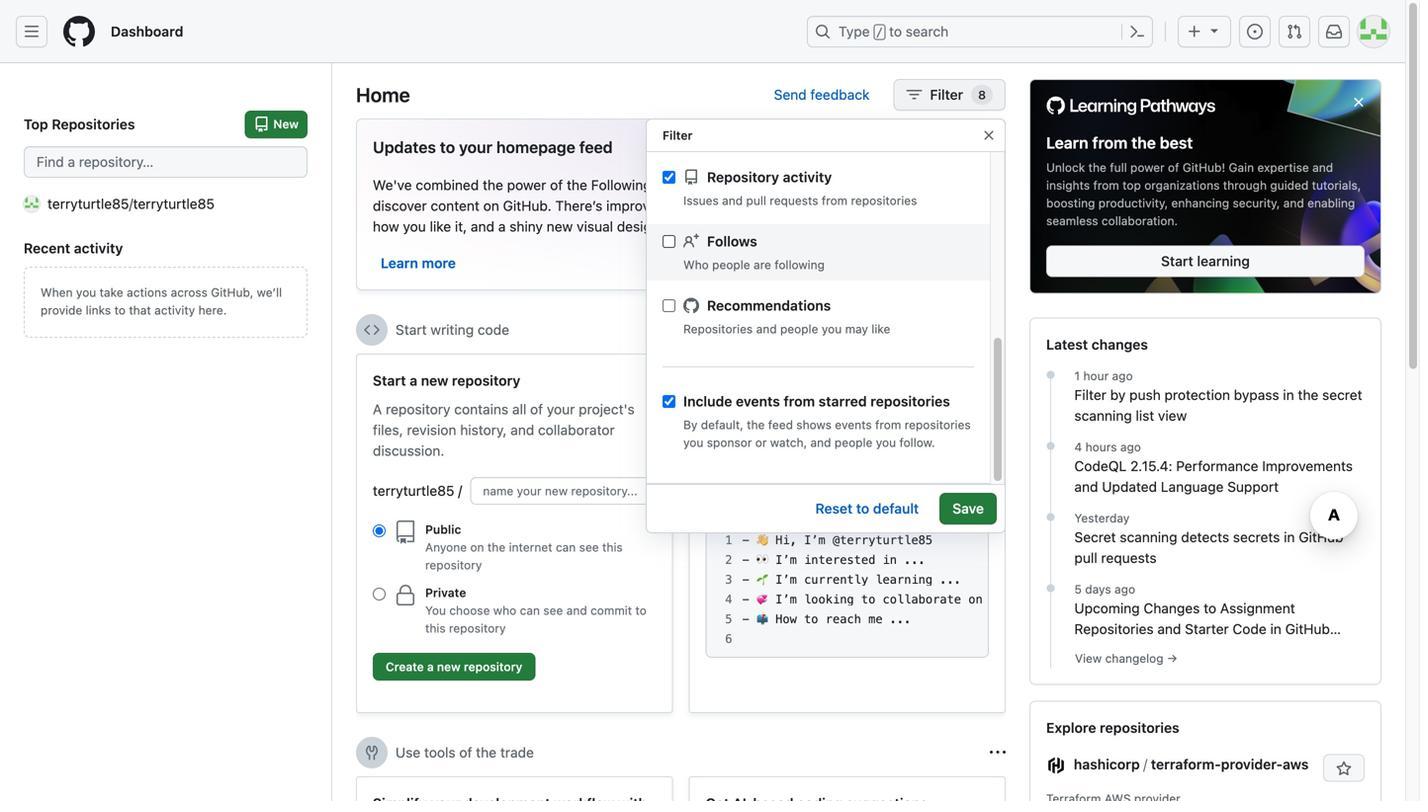Task type: describe. For each thing, give the bounding box(es) containing it.
create a new repository button
[[373, 654, 535, 681]]

hi,
[[775, 534, 797, 548]]

public anyone on the internet can see this repository
[[425, 523, 623, 573]]

explore
[[1046, 720, 1096, 737]]

repositories down 'there's'
[[851, 194, 917, 208]]

customize
[[794, 198, 860, 214]]

from up full on the right top of page
[[1092, 133, 1128, 152]]

... down the @terryturtle85
[[904, 554, 925, 568]]

issues and pull requests from repositories
[[683, 194, 917, 208]]

1 for hi,
[[725, 534, 732, 548]]

on inside we've combined the power of the following feed with the for you feed so there's one place to discover content on github. there's improved filtering so you can customize your feed exactly how you like it, and a shiny new visual design. ✨
[[483, 198, 499, 214]]

activity for recent activity
[[74, 240, 123, 257]]

writing
[[430, 322, 474, 338]]

feed down one
[[895, 198, 924, 214]]

the inside public anyone on the internet can see this repository
[[487, 541, 506, 555]]

0 vertical spatial profile
[[773, 422, 813, 439]]

secret
[[1322, 387, 1362, 403]]

shows
[[796, 418, 832, 432]]

in inside 1 - 👋 hi, i'm @terryturtle85 2 - 👀 i'm interested in ... 3 - 🌱 i'm currently learning ... 4 - 💞️ i'm looking to collaborate on ... 5 - 📫 how to reach me ... 6
[[883, 554, 897, 568]]

top inside learn from the best unlock the full power of github! gain expertise and insights from top organizations through guided tutorials, boosting productivity, enhancing security, and enabling seamless collaboration.
[[1122, 178, 1141, 192]]

triangle down image
[[1206, 22, 1222, 38]]

send
[[774, 87, 807, 103]]

a inside the share information about yourself by creating a profile readme, which appears at the top of your profile page.
[[761, 422, 769, 439]]

dot fill image for codeql 2.15.4: performance improvements and updated language support
[[1043, 438, 1059, 454]]

explore repositories navigation
[[1029, 702, 1381, 802]]

best
[[1160, 133, 1193, 152]]

information
[[746, 401, 819, 418]]

can inside private you choose who can see and commit to this repository
[[520, 604, 540, 618]]

new
[[273, 117, 299, 131]]

terryturtle85 down find a repository… text field
[[133, 196, 215, 212]]

of inside learn from the best unlock the full power of github! gain expertise and insights from top organizations through guided tutorials, boosting productivity, enhancing security, and enabling seamless collaboration.
[[1168, 161, 1179, 174]]

5 inside 1 - 👋 hi, i'm @terryturtle85 2 - 👀 i'm interested in ... 3 - 🌱 i'm currently learning ... 4 - 💞️ i'm looking to collaborate on ... 5 - 📫 how to reach me ... 6
[[725, 613, 732, 627]]

yesterday secret scanning detects secrets in github pull requests
[[1074, 512, 1343, 567]]

1 horizontal spatial so
[[826, 177, 841, 193]]

default
[[873, 501, 919, 517]]

learning inside start learning link
[[1197, 253, 1250, 269]]

and down recommendations
[[756, 322, 777, 336]]

filter by push protection bypass in the secret scanning list view link
[[1074, 385, 1365, 427]]

starred
[[819, 394, 867, 410]]

introduce yourself with a profile readme element
[[689, 354, 1011, 714]]

with
[[687, 177, 714, 193]]

recent
[[24, 240, 70, 257]]

... up collaborate
[[940, 574, 961, 587]]

learning inside 1 - 👋 hi, i'm @terryturtle85 2 - 👀 i'm interested in ... 3 - 🌱 i'm currently learning ... 4 - 💞️ i'm looking to collaborate on ... 5 - 📫 how to reach me ... 6
[[875, 574, 933, 587]]

power inside we've combined the power of the following feed with the for you feed so there's one place to discover content on github. there's improved filtering so you can customize your feed exactly how you like it, and a shiny new visual design. ✨
[[507, 177, 546, 193]]

repository up contains
[[452, 373, 520, 389]]

security,
[[1233, 196, 1280, 210]]

💞️
[[756, 593, 768, 607]]

pull inside menu
[[746, 194, 766, 208]]

and inside by default, the feed shows events from repositories you sponsor or watch, and people you follow.
[[810, 436, 831, 450]]

see inside public anyone on the internet can see this repository
[[579, 541, 599, 555]]

from inside by default, the feed shows events from repositories you sponsor or watch, and people you follow.
[[875, 418, 901, 432]]

0 vertical spatial events
[[736, 394, 780, 410]]

homepage image
[[63, 16, 95, 47]]

detects
[[1181, 529, 1229, 546]]

... right me
[[890, 613, 911, 627]]

like inside we've combined the power of the following feed with the for you feed so there's one place to discover content on github. there's improved filtering so you can customize your feed exactly how you like it, and a shiny new visual design. ✨
[[430, 219, 451, 235]]

gain
[[1229, 161, 1254, 174]]

6
[[725, 633, 732, 647]]

include events from starred repositories
[[683, 394, 950, 410]]

repositories and people you may like
[[683, 322, 890, 336]]

type
[[839, 23, 870, 40]]

productivity,
[[1098, 196, 1168, 210]]

days
[[1085, 583, 1111, 597]]

i'm up how
[[775, 593, 797, 607]]

boosting
[[1046, 196, 1095, 210]]

you left may
[[822, 322, 842, 336]]

files,
[[373, 422, 403, 439]]

provider-
[[1221, 757, 1283, 773]]

repositories inside 5 days ago upcoming changes to assignment repositories and starter code in github classroom
[[1074, 621, 1154, 638]]

repository inside button
[[464, 661, 522, 674]]

collaborate
[[883, 593, 961, 607]]

reset
[[815, 501, 853, 517]]

new inside we've combined the power of the following feed with the for you feed so there's one place to discover content on github. there's improved filtering so you can customize your feed exactly how you like it, and a shiny new visual design. ✨
[[547, 219, 573, 235]]

activity inside when you take actions across github, we'll provide links to that activity here.
[[154, 304, 195, 317]]

seamless
[[1046, 214, 1098, 228]]

explore element
[[1029, 79, 1381, 802]]

from down 'there's'
[[822, 194, 848, 208]]

top repositories
[[24, 116, 135, 133]]

you down discover
[[403, 219, 426, 235]]

feed up the issues and pull requests from repositories
[[794, 177, 822, 193]]

a repository contains all of your project's files, revision history, and collaborator discussion.
[[373, 401, 635, 459]]

filtering
[[669, 198, 718, 214]]

sponsor
[[707, 436, 752, 450]]

to inside 5 days ago upcoming changes to assignment repositories and starter code in github classroom
[[1204, 601, 1216, 617]]

interested
[[804, 554, 875, 568]]

aws
[[1283, 757, 1309, 773]]

dot fill image for upcoming changes to assignment repositories and starter code in github classroom
[[1043, 581, 1059, 597]]

notifications image
[[1326, 24, 1342, 40]]

1 hour ago filter by push protection bypass in the secret scanning list view
[[1074, 369, 1362, 424]]

to inside private you choose who can see and commit to this repository
[[635, 604, 647, 618]]

👋
[[756, 534, 768, 548]]

send feedback
[[774, 87, 870, 103]]

watch,
[[770, 436, 807, 450]]

search
[[906, 23, 949, 40]]

0 horizontal spatial filter
[[663, 129, 693, 142]]

requests inside yesterday secret scanning detects secrets in github pull requests
[[1101, 550, 1157, 567]]

hashicorp
[[1074, 757, 1140, 773]]

which
[[881, 422, 918, 439]]

secret
[[1074, 529, 1116, 546]]

and inside private you choose who can see and commit to this repository
[[566, 604, 587, 618]]

hour
[[1083, 369, 1109, 383]]

1 vertical spatial so
[[722, 198, 737, 214]]

to inside reset to default button
[[856, 501, 869, 517]]

upcoming
[[1074, 601, 1140, 617]]

in inside yesterday secret scanning detects secrets in github pull requests
[[1284, 529, 1295, 546]]

your inside a repository contains all of your project's files, revision history, and collaborator discussion.
[[547, 401, 575, 418]]

i'm right hi,
[[804, 534, 825, 548]]

4 - from the top
[[742, 593, 749, 607]]

feed left with
[[655, 177, 684, 193]]

actions
[[127, 286, 167, 300]]

new for create a new repository
[[437, 661, 461, 674]]

of inside we've combined the power of the following feed with the for you feed so there's one place to discover content on github. there's improved filtering so you can customize your feed exactly how you like it, and a shiny new visual design. ✨
[[550, 177, 563, 193]]

new link
[[245, 111, 308, 138]]

a inside button
[[427, 661, 434, 674]]

protection
[[1164, 387, 1230, 403]]

star this repository image
[[1336, 762, 1352, 778]]

repository inside public anyone on the internet can see this repository
[[425, 559, 482, 573]]

x image
[[973, 138, 989, 154]]

updated
[[1102, 479, 1157, 495]]

on inside 1 - 👋 hi, i'm @terryturtle85 2 - 👀 i'm interested in ... 3 - 🌱 i'm currently learning ... 4 - 💞️ i'm looking to collaborate on ... 5 - 📫 how to reach me ... 6
[[968, 593, 983, 607]]

type / to search
[[839, 23, 949, 40]]

and inside the 4 hours ago codeql 2.15.4: performance improvements and updated language support
[[1074, 479, 1098, 495]]

repository
[[707, 169, 779, 185]]

terraform-
[[1151, 757, 1221, 773]]

0 vertical spatial filter
[[930, 87, 963, 103]]

people inside by default, the feed shows events from repositories you sponsor or watch, and people you follow.
[[834, 436, 873, 450]]

follows
[[707, 233, 757, 250]]

commit
[[590, 604, 632, 618]]

pull inside yesterday secret scanning detects secrets in github pull requests
[[1074, 550, 1097, 567]]

scanning inside "1 hour ago filter by push protection bypass in the secret scanning list view"
[[1074, 408, 1132, 424]]

→
[[1167, 652, 1178, 666]]

combined
[[416, 177, 479, 193]]

use tools of the trade
[[396, 745, 534, 761]]

the left the for
[[718, 177, 738, 193]]

i'm down hi,
[[775, 554, 797, 568]]

enhancing
[[1171, 196, 1229, 210]]

tutorials,
[[1312, 178, 1361, 192]]

can inside public anyone on the internet can see this repository
[[556, 541, 576, 555]]

private you choose who can see and commit to this repository
[[425, 586, 647, 636]]

issue opened image
[[1247, 24, 1263, 40]]

terryturtle85 /
[[373, 483, 462, 499]]

and down the for
[[722, 194, 743, 208]]

there's
[[555, 198, 603, 214]]

or
[[755, 436, 767, 450]]

learn for more
[[381, 255, 418, 271]]

there's
[[845, 177, 888, 193]]

the left best
[[1131, 133, 1156, 152]]

Top Repositories search field
[[24, 146, 308, 178]]

terryturtle85 for terryturtle85 / terryturtle85
[[47, 196, 129, 212]]

you inside when you take actions across github, we'll provide links to that activity here.
[[76, 286, 96, 300]]

provide
[[41, 304, 82, 317]]

github inside yesterday secret scanning detects secrets in github pull requests
[[1299, 529, 1343, 546]]

take
[[100, 286, 123, 300]]

scanning inside yesterday secret scanning detects secrets in github pull requests
[[1120, 529, 1177, 546]]

... right collaborate
[[990, 593, 1011, 607]]

yesterday
[[1074, 512, 1130, 525]]

repo image
[[394, 521, 417, 545]]

1 for filter
[[1074, 369, 1080, 383]]

top inside the share information about yourself by creating a profile readme, which appears at the top of your profile page.
[[746, 443, 767, 459]]

looking
[[804, 593, 854, 607]]

the down updates to your homepage feed
[[483, 177, 503, 193]]

/ for terryturtle85 /
[[458, 483, 462, 499]]

recent activity
[[24, 240, 123, 257]]

who people are following
[[683, 258, 825, 272]]

code
[[1233, 621, 1267, 638]]

following
[[775, 258, 825, 272]]

by for yourself
[[918, 401, 933, 418]]

close menu image
[[981, 128, 997, 143]]

me
[[868, 613, 883, 627]]

we've combined the power of the following feed with the for you feed so there's one place to discover content on github. there's improved filtering so you can customize your feed exactly how you like it, and a shiny new visual design. ✨
[[373, 177, 973, 235]]

we'll
[[257, 286, 282, 300]]



Task type: vqa. For each thing, say whether or not it's contained in the screenshot.
'Repository'
yes



Task type: locate. For each thing, give the bounding box(es) containing it.
@hashicorp profile image
[[1046, 757, 1066, 776]]

events inside by default, the feed shows events from repositories you sponsor or watch, and people you follow.
[[835, 418, 872, 432]]

the inside by default, the feed shows events from repositories you sponsor or watch, and people you follow.
[[747, 418, 765, 432]]

1 vertical spatial requests
[[1101, 550, 1157, 567]]

Repository name text field
[[470, 478, 656, 505]]

terryturtle85 up recent activity
[[47, 196, 129, 212]]

ago for changes
[[1115, 583, 1135, 597]]

filter up repo image at the top left of page
[[663, 129, 693, 142]]

1 vertical spatial github
[[1285, 621, 1330, 638]]

ago right the hour
[[1112, 369, 1133, 383]]

filter image
[[906, 87, 922, 103]]

- left the 👀
[[742, 554, 749, 568]]

view changelog → link
[[1075, 652, 1178, 666]]

2 vertical spatial people
[[834, 436, 873, 450]]

/ for type / to search
[[876, 26, 883, 40]]

your up collaborator
[[547, 401, 575, 418]]

/ inside introduce yourself with a profile readme element
[[817, 493, 824, 507]]

your up "combined"
[[459, 138, 492, 157]]

new up revision
[[421, 373, 448, 389]]

1 horizontal spatial repositories
[[683, 322, 753, 336]]

repositories down mark github image
[[683, 322, 753, 336]]

1 horizontal spatial learn
[[1046, 133, 1088, 152]]

i'm right 🌱
[[775, 574, 797, 587]]

the inside "1 hour ago filter by push protection bypass in the secret scanning list view"
[[1298, 387, 1319, 403]]

terryturtle85 image
[[24, 196, 40, 212]]

1 vertical spatial people
[[780, 322, 818, 336]]

revision
[[407, 422, 456, 439]]

in right code
[[1270, 621, 1281, 638]]

1 horizontal spatial 4
[[1074, 440, 1082, 454]]

that
[[129, 304, 151, 317]]

learn down how
[[381, 255, 418, 271]]

4 inside 1 - 👋 hi, i'm @terryturtle85 2 - 👀 i'm interested in ... 3 - 🌱 i'm currently learning ... 4 - 💞️ i'm looking to collaborate on ... 5 - 📫 how to reach me ... 6
[[725, 593, 732, 607]]

plus image
[[1187, 24, 1202, 40]]

how
[[775, 613, 797, 627]]

1 horizontal spatial 5
[[1074, 583, 1082, 597]]

terryturtle85 down discussion.
[[373, 483, 454, 499]]

of
[[1168, 161, 1179, 174], [550, 177, 563, 193], [530, 401, 543, 418], [771, 443, 784, 459], [459, 745, 472, 761]]

0 horizontal spatial power
[[507, 177, 546, 193]]

filter inside "1 hour ago filter by push protection bypass in the secret scanning list view"
[[1074, 387, 1106, 403]]

0 horizontal spatial learning
[[875, 574, 933, 587]]

power inside learn from the best unlock the full power of github! gain expertise and insights from top organizations through guided tutorials, boosting productivity, enhancing security, and enabling seamless collaboration.
[[1130, 161, 1165, 174]]

0 horizontal spatial so
[[722, 198, 737, 214]]

0 horizontal spatial can
[[520, 604, 540, 618]]

share information about yourself by creating a profile readme, which appears at the top of your profile page.
[[706, 401, 973, 459]]

learn more
[[381, 255, 456, 271]]

events
[[736, 394, 780, 410], [835, 418, 872, 432]]

and inside we've combined the power of the following feed with the for you feed so there's one place to discover content on github. there's improved filtering so you can customize your feed exactly how you like it, and a shiny new visual design. ✨
[[471, 219, 494, 235]]

None checkbox
[[663, 171, 675, 184], [663, 300, 675, 312], [663, 396, 675, 408], [663, 171, 675, 184], [663, 300, 675, 312], [663, 396, 675, 408]]

contains
[[454, 401, 508, 418]]

profile
[[773, 422, 813, 439], [819, 443, 860, 459]]

start for start learning
[[1161, 253, 1193, 269]]

starter
[[1185, 621, 1229, 638]]

0 vertical spatial dot fill image
[[1043, 438, 1059, 454]]

to inside when you take actions across github, we'll provide links to that activity here.
[[114, 304, 126, 317]]

collaborator
[[538, 422, 615, 439]]

this inside private you choose who can see and commit to this repository
[[425, 622, 446, 636]]

terryturtle85 inside create a new repository element
[[373, 483, 454, 499]]

2 horizontal spatial people
[[834, 436, 873, 450]]

3
[[725, 574, 732, 587]]

/ inside "explore repositories" navigation
[[1143, 757, 1147, 773]]

pull down secret
[[1074, 550, 1097, 567]]

a left watch,
[[761, 422, 769, 439]]

in right secrets
[[1284, 529, 1295, 546]]

and down all
[[510, 422, 534, 439]]

code image
[[364, 322, 380, 338]]

terryturtle85 up 👋
[[722, 493, 815, 507]]

dashboard link
[[103, 16, 191, 47]]

2 vertical spatial start
[[373, 373, 406, 389]]

insights
[[1046, 178, 1090, 192]]

through
[[1223, 178, 1267, 192]]

place
[[919, 177, 954, 193]]

1 horizontal spatial pull
[[1074, 550, 1097, 567]]

can down repository activity
[[767, 198, 790, 214]]

here.
[[198, 304, 227, 317]]

1 vertical spatial scanning
[[1120, 529, 1177, 546]]

1 vertical spatial activity
[[74, 240, 123, 257]]

create a new repository element
[[373, 371, 656, 689]]

/ inside create a new repository element
[[458, 483, 462, 499]]

requests down repository activity
[[770, 194, 818, 208]]

discussion.
[[373, 443, 444, 459]]

the right at
[[722, 443, 742, 459]]

you right the for
[[767, 177, 790, 193]]

5 inside 5 days ago upcoming changes to assignment repositories and starter code in github classroom
[[1074, 583, 1082, 597]]

repository down 'anyone'
[[425, 559, 482, 573]]

start for start a new repository
[[373, 373, 406, 389]]

the inside the share information about yourself by creating a profile readme, which appears at the top of your profile page.
[[722, 443, 742, 459]]

menu containing repository activity
[[647, 0, 990, 353]]

you down by
[[683, 436, 703, 450]]

pull down the for
[[746, 194, 766, 208]]

save
[[952, 501, 984, 517]]

and inside 5 days ago upcoming changes to assignment repositories and starter code in github classroom
[[1157, 621, 1181, 638]]

for
[[742, 177, 763, 193]]

terryturtle85 / terryturtle85
[[47, 196, 215, 212]]

of inside a repository contains all of your project's files, revision history, and collaborator discussion.
[[530, 401, 543, 418]]

0 vertical spatial learn
[[1046, 133, 1088, 152]]

can inside we've combined the power of the following feed with the for you feed so there's one place to discover content on github. there's improved filtering so you can customize your feed exactly how you like it, and a shiny new visual design. ✨
[[767, 198, 790, 214]]

1 vertical spatial ago
[[1120, 440, 1141, 454]]

exactly
[[927, 198, 973, 214]]

a up revision
[[410, 373, 417, 389]]

new right create
[[437, 661, 461, 674]]

we've
[[373, 177, 412, 193]]

terryturtle85
[[47, 196, 129, 212], [133, 196, 215, 212], [373, 483, 454, 499], [722, 493, 815, 507]]

requests
[[770, 194, 818, 208], [1101, 550, 1157, 567]]

0 horizontal spatial 1
[[725, 534, 732, 548]]

and down "guided"
[[1283, 196, 1304, 210]]

feed inside by default, the feed shows events from repositories you sponsor or watch, and people you follow.
[[768, 418, 793, 432]]

None submit
[[908, 487, 972, 514]]

0 vertical spatial see
[[579, 541, 599, 555]]

/ inside type / to search
[[876, 26, 883, 40]]

in inside "1 hour ago filter by push protection bypass in the secret scanning list view"
[[1283, 387, 1294, 403]]

dot fill image
[[1043, 367, 1059, 383], [1043, 581, 1059, 597]]

0 horizontal spatial this
[[425, 622, 446, 636]]

github,
[[211, 286, 253, 300]]

0 vertical spatial power
[[1130, 161, 1165, 174]]

from up the shows
[[784, 394, 815, 410]]

to inside we've combined the power of the following feed with the for you feed so there's one place to discover content on github. there's improved filtering so you can customize your feed exactly how you like it, and a shiny new visual design. ✨
[[958, 177, 970, 193]]

0 vertical spatial new
[[547, 219, 573, 235]]

and left 'commit'
[[566, 604, 587, 618]]

terryturtle85 for terryturtle85 / readme .md
[[722, 493, 815, 507]]

1 up 2
[[725, 534, 732, 548]]

1 vertical spatial filter
[[663, 129, 693, 142]]

from down full on the right top of page
[[1093, 178, 1119, 192]]

create
[[386, 661, 424, 674]]

2 vertical spatial repositories
[[1074, 621, 1154, 638]]

people down follows
[[712, 258, 750, 272]]

new
[[547, 219, 573, 235], [421, 373, 448, 389], [437, 661, 461, 674]]

github inside 5 days ago upcoming changes to assignment repositories and starter code in github classroom
[[1285, 621, 1330, 638]]

learn for from
[[1046, 133, 1088, 152]]

none submit inside introduce yourself with a profile readme element
[[908, 487, 972, 514]]

- left 💞️
[[742, 593, 749, 607]]

8
[[978, 88, 986, 102]]

2 vertical spatial on
[[968, 593, 983, 607]]

the left 'trade'
[[476, 745, 497, 761]]

tools image
[[364, 746, 380, 761]]

following
[[591, 177, 651, 193]]

so up customize on the top of the page
[[826, 177, 841, 193]]

dot fill image
[[1043, 438, 1059, 454], [1043, 510, 1059, 525]]

0 vertical spatial github
[[1299, 529, 1343, 546]]

0 vertical spatial on
[[483, 198, 499, 214]]

github logo image
[[1046, 96, 1217, 115]]

of right tools
[[459, 745, 472, 761]]

1 dot fill image from the top
[[1043, 438, 1059, 454]]

and right "it,"
[[471, 219, 494, 235]]

1 vertical spatial can
[[556, 541, 576, 555]]

support
[[1227, 479, 1279, 495]]

0 vertical spatial can
[[767, 198, 790, 214]]

1 horizontal spatial filter
[[930, 87, 963, 103]]

to
[[889, 23, 902, 40], [440, 138, 455, 157], [958, 177, 970, 193], [114, 304, 126, 317], [856, 501, 869, 517], [861, 593, 875, 607], [1204, 601, 1216, 617], [635, 604, 647, 618], [804, 613, 818, 627]]

you left follow.
[[876, 436, 896, 450]]

1 - 👋 hi, i'm @terryturtle85 2 - 👀 i'm interested in ... 3 - 🌱 i'm currently learning ... 4 - 💞️ i'm looking to collaborate on ... 5 - 📫 how to reach me ... 6
[[725, 534, 1011, 647]]

repositories up classroom on the right bottom of page
[[1074, 621, 1154, 638]]

on right 'anyone'
[[470, 541, 484, 555]]

people
[[712, 258, 750, 272], [780, 322, 818, 336], [834, 436, 873, 450]]

like right may
[[871, 322, 890, 336]]

repository inside a repository contains all of your project's files, revision history, and collaborator discussion.
[[386, 401, 450, 418]]

/ right the type
[[876, 26, 883, 40]]

may
[[845, 322, 868, 336]]

0 horizontal spatial by
[[918, 401, 933, 418]]

1 vertical spatial 5
[[725, 613, 732, 627]]

power right full on the right top of page
[[1130, 161, 1165, 174]]

1 vertical spatial dot fill image
[[1043, 510, 1059, 525]]

1 vertical spatial new
[[421, 373, 448, 389]]

0 vertical spatial learning
[[1197, 253, 1250, 269]]

ago inside 5 days ago upcoming changes to assignment repositories and starter code in github classroom
[[1115, 583, 1135, 597]]

1 - from the top
[[742, 534, 749, 548]]

0 vertical spatial pull
[[746, 194, 766, 208]]

1 horizontal spatial can
[[556, 541, 576, 555]]

ago for by
[[1112, 369, 1133, 383]]

1 vertical spatial events
[[835, 418, 872, 432]]

by for filter
[[1110, 387, 1126, 403]]

project's
[[579, 401, 635, 418]]

2.15.4:
[[1130, 458, 1172, 475]]

0 horizontal spatial learn
[[381, 255, 418, 271]]

- left 🌱
[[742, 574, 749, 587]]

anyone
[[425, 541, 467, 555]]

how
[[373, 219, 399, 235]]

in down the @terryturtle85
[[883, 554, 897, 568]]

lock image
[[394, 584, 417, 608]]

1 horizontal spatial events
[[835, 418, 872, 432]]

0 vertical spatial so
[[826, 177, 841, 193]]

your inside the share information about yourself by creating a profile readme, which appears at the top of your profile page.
[[788, 443, 816, 459]]

0 vertical spatial requests
[[770, 194, 818, 208]]

full
[[1110, 161, 1127, 174]]

activity for repository activity
[[783, 169, 832, 185]]

recommendations
[[707, 298, 831, 314]]

Find a repository… text field
[[24, 146, 308, 178]]

/ for terryturtle85 / terryturtle85
[[129, 196, 133, 212]]

by inside "1 hour ago filter by push protection bypass in the secret scanning list view"
[[1110, 387, 1126, 403]]

ago inside the 4 hours ago codeql 2.15.4: performance improvements and updated language support
[[1120, 440, 1141, 454]]

ago up upcoming
[[1115, 583, 1135, 597]]

see inside private you choose who can see and commit to this repository
[[543, 604, 563, 618]]

in inside 5 days ago upcoming changes to assignment repositories and starter code in github classroom
[[1270, 621, 1281, 638]]

menu
[[647, 0, 990, 353]]

0 vertical spatial 1
[[1074, 369, 1080, 383]]

repository inside private you choose who can see and commit to this repository
[[449, 622, 506, 636]]

1 vertical spatial power
[[507, 177, 546, 193]]

5 - from the top
[[742, 613, 749, 627]]

and inside a repository contains all of your project's files, revision history, and collaborator discussion.
[[510, 422, 534, 439]]

of inside the share information about yourself by creating a profile readme, which appears at the top of your profile page.
[[771, 443, 784, 459]]

1 dot fill image from the top
[[1043, 367, 1059, 383]]

default,
[[701, 418, 743, 432]]

2 vertical spatial new
[[437, 661, 461, 674]]

start down collaboration.
[[1161, 253, 1193, 269]]

1 horizontal spatial people
[[780, 322, 818, 336]]

ago for 2.15.4:
[[1120, 440, 1141, 454]]

top down creating
[[746, 443, 767, 459]]

your down the shows
[[788, 443, 816, 459]]

2 dot fill image from the top
[[1043, 510, 1059, 525]]

feedback
[[810, 87, 870, 103]]

0 vertical spatial repositories
[[52, 116, 135, 133]]

0 horizontal spatial see
[[543, 604, 563, 618]]

profile down the readme,
[[819, 443, 860, 459]]

start inside create a new repository element
[[373, 373, 406, 389]]

1 horizontal spatial this
[[602, 541, 623, 555]]

a right create
[[427, 661, 434, 674]]

0 vertical spatial start
[[1161, 253, 1193, 269]]

1 horizontal spatial see
[[579, 541, 599, 555]]

view changelog →
[[1075, 652, 1178, 666]]

new for start a new repository
[[421, 373, 448, 389]]

0 vertical spatial people
[[712, 258, 750, 272]]

in right bypass
[[1283, 387, 1294, 403]]

0 horizontal spatial 5
[[725, 613, 732, 627]]

2 vertical spatial ago
[[1115, 583, 1135, 597]]

learn up unlock
[[1046, 133, 1088, 152]]

0 vertical spatial dot fill image
[[1043, 367, 1059, 383]]

your inside we've combined the power of the following feed with the for you feed so there's one place to discover content on github. there's improved filtering so you can customize your feed exactly how you like it, and a shiny new visual design. ✨
[[863, 198, 892, 214]]

2 vertical spatial activity
[[154, 304, 195, 317]]

dot fill image for filter by push protection bypass in the secret scanning list view
[[1043, 367, 1059, 383]]

1 vertical spatial learning
[[875, 574, 933, 587]]

1 horizontal spatial top
[[1122, 178, 1141, 192]]

this up 'commit'
[[602, 541, 623, 555]]

filter right filter image
[[930, 87, 963, 103]]

feed up the following
[[579, 138, 613, 157]]

1 horizontal spatial learning
[[1197, 253, 1250, 269]]

0 vertical spatial top
[[1122, 178, 1141, 192]]

and down changes
[[1157, 621, 1181, 638]]

1 inside "1 hour ago filter by push protection bypass in the secret scanning list view"
[[1074, 369, 1080, 383]]

on inside public anyone on the internet can see this repository
[[470, 541, 484, 555]]

close image
[[1351, 94, 1367, 110]]

2 horizontal spatial repositories
[[1074, 621, 1154, 638]]

terryturtle85 for terryturtle85 /
[[373, 483, 454, 499]]

repositories right top at the left top of page
[[52, 116, 135, 133]]

by inside the share information about yourself by creating a profile readme, which appears at the top of your profile page.
[[918, 401, 933, 418]]

1 vertical spatial see
[[543, 604, 563, 618]]

updates
[[373, 138, 436, 157]]

0 horizontal spatial activity
[[74, 240, 123, 257]]

start inside start learning link
[[1161, 253, 1193, 269]]

0 vertical spatial 5
[[1074, 583, 1082, 597]]

list
[[1136, 408, 1154, 424]]

1 horizontal spatial like
[[871, 322, 890, 336]]

visual
[[577, 219, 613, 235]]

updates to your homepage feed
[[373, 138, 613, 157]]

create a new repository
[[386, 661, 522, 674]]

the up there's
[[567, 177, 587, 193]]

of up organizations on the right
[[1168, 161, 1179, 174]]

terryturtle85 inside introduce yourself with a profile readme element
[[722, 493, 815, 507]]

-
[[742, 534, 749, 548], [742, 554, 749, 568], [742, 574, 749, 587], [742, 593, 749, 607], [742, 613, 749, 627]]

5 days ago upcoming changes to assignment repositories and starter code in github classroom
[[1074, 583, 1330, 658]]

people down 'about' on the bottom right
[[834, 436, 873, 450]]

why am i seeing this? image
[[990, 746, 1006, 761]]

2 horizontal spatial can
[[767, 198, 790, 214]]

👀
[[756, 554, 768, 568]]

people down recommendations
[[780, 322, 818, 336]]

@terryturtle85
[[833, 534, 933, 548]]

the left full on the right top of page
[[1088, 161, 1106, 174]]

of right or
[[771, 443, 784, 459]]

learn from the best unlock the full power of github! gain expertise and insights from top organizations through guided tutorials, boosting productivity, enhancing security, and enabling seamless collaboration.
[[1046, 133, 1361, 228]]

share
[[706, 401, 742, 418]]

dot fill image left "hours" at the bottom of the page
[[1043, 438, 1059, 454]]

can right 'who'
[[520, 604, 540, 618]]

repository up revision
[[386, 401, 450, 418]]

0 horizontal spatial profile
[[773, 422, 813, 439]]

currently
[[804, 574, 868, 587]]

dot fill image down latest
[[1043, 367, 1059, 383]]

1 vertical spatial repositories
[[683, 322, 753, 336]]

repositories inside navigation
[[1100, 720, 1179, 737]]

and up tutorials,
[[1312, 161, 1333, 174]]

1 vertical spatial dot fill image
[[1043, 581, 1059, 597]]

4 down 3
[[725, 593, 732, 607]]

/ up public
[[458, 483, 462, 499]]

top
[[24, 116, 48, 133]]

None radio
[[373, 525, 386, 538], [373, 588, 386, 601], [373, 525, 386, 538], [373, 588, 386, 601]]

reset to default button
[[802, 493, 932, 525]]

1 vertical spatial 1
[[725, 534, 732, 548]]

- left 👋
[[742, 534, 749, 548]]

like left "it,"
[[430, 219, 451, 235]]

start a new repository
[[373, 373, 520, 389]]

1 inside 1 - 👋 hi, i'm @terryturtle85 2 - 👀 i'm interested in ... 3 - 🌱 i'm currently learning ... 4 - 💞️ i'm looking to collaborate on ... 5 - 📫 how to reach me ... 6
[[725, 534, 732, 548]]

start up "a"
[[373, 373, 406, 389]]

yourself
[[863, 401, 914, 418]]

2 dot fill image from the top
[[1043, 581, 1059, 597]]

start for start writing code
[[396, 322, 427, 338]]

a inside we've combined the power of the following feed with the for you feed so there's one place to discover content on github. there's improved filtering so you can customize your feed exactly how you like it, and a shiny new visual design. ✨
[[498, 219, 506, 235]]

repositories up which
[[870, 394, 950, 410]]

2 - from the top
[[742, 554, 749, 568]]

/ for hashicorp / terraform-provider-aws
[[1143, 757, 1147, 773]]

changes
[[1144, 601, 1200, 617]]

1 horizontal spatial power
[[1130, 161, 1165, 174]]

ago inside "1 hour ago filter by push protection bypass in the secret scanning list view"
[[1112, 369, 1133, 383]]

None checkbox
[[663, 235, 675, 248]]

a
[[498, 219, 506, 235], [410, 373, 417, 389], [761, 422, 769, 439], [427, 661, 434, 674]]

0 horizontal spatial repositories
[[52, 116, 135, 133]]

learning up collaborate
[[875, 574, 933, 587]]

1 horizontal spatial profile
[[819, 443, 860, 459]]

the
[[1131, 133, 1156, 152], [1088, 161, 1106, 174], [483, 177, 503, 193], [567, 177, 587, 193], [718, 177, 738, 193], [1298, 387, 1319, 403], [747, 418, 765, 432], [722, 443, 742, 459], [487, 541, 506, 555], [476, 745, 497, 761]]

0 horizontal spatial people
[[712, 258, 750, 272]]

5 up 6
[[725, 613, 732, 627]]

command palette image
[[1129, 24, 1145, 40]]

1 horizontal spatial activity
[[154, 304, 195, 317]]

4 inside the 4 hours ago codeql 2.15.4: performance improvements and updated language support
[[1074, 440, 1082, 454]]

why am i seeing this? image
[[990, 322, 1006, 338]]

0 vertical spatial activity
[[783, 169, 832, 185]]

repository
[[452, 373, 520, 389], [386, 401, 450, 418], [425, 559, 482, 573], [449, 622, 506, 636], [464, 661, 522, 674]]

this inside public anyone on the internet can see this repository
[[602, 541, 623, 555]]

dot fill image for secret scanning detects secrets in github pull requests
[[1043, 510, 1059, 525]]

top up productivity,
[[1122, 178, 1141, 192]]

by left push
[[1110, 387, 1126, 403]]

repositories inside by default, the feed shows events from repositories you sponsor or watch, and people you follow.
[[905, 418, 971, 432]]

of right all
[[530, 401, 543, 418]]

0 horizontal spatial top
[[746, 443, 767, 459]]

1 horizontal spatial 1
[[1074, 369, 1080, 383]]

0 vertical spatial this
[[602, 541, 623, 555]]

2 horizontal spatial activity
[[783, 169, 832, 185]]

learn
[[1046, 133, 1088, 152], [381, 255, 418, 271]]

0 horizontal spatial requests
[[770, 194, 818, 208]]

1 vertical spatial profile
[[819, 443, 860, 459]]

person add image
[[683, 234, 699, 250]]

scanning up "hours" at the bottom of the page
[[1074, 408, 1132, 424]]

github right secrets
[[1299, 529, 1343, 546]]

mark github image
[[683, 298, 699, 314]]

send feedback link
[[774, 85, 870, 105]]

page.
[[864, 443, 900, 459]]

new down there's
[[547, 219, 573, 235]]

you down the for
[[741, 198, 764, 214]]

new inside button
[[437, 661, 461, 674]]

2
[[725, 554, 732, 568]]

1 vertical spatial on
[[470, 541, 484, 555]]

hours
[[1085, 440, 1117, 454]]

0 horizontal spatial like
[[430, 219, 451, 235]]

by
[[683, 418, 698, 432]]

1 vertical spatial 4
[[725, 593, 732, 607]]

on right collaborate
[[968, 593, 983, 607]]

who
[[493, 604, 516, 618]]

learning down enhancing
[[1197, 253, 1250, 269]]

1 horizontal spatial requests
[[1101, 550, 1157, 567]]

learn inside learn from the best unlock the full power of github! gain expertise and insights from top organizations through guided tutorials, boosting productivity, enhancing security, and enabling seamless collaboration.
[[1046, 133, 1088, 152]]

unlock
[[1046, 161, 1085, 174]]

3 - from the top
[[742, 574, 749, 587]]

dashboard
[[111, 23, 183, 40]]

0 horizontal spatial 4
[[725, 593, 732, 607]]

it,
[[455, 219, 467, 235]]

from
[[1092, 133, 1128, 152], [1093, 178, 1119, 192], [822, 194, 848, 208], [784, 394, 815, 410], [875, 418, 901, 432]]

repo image
[[683, 170, 699, 185]]

activity up the issues and pull requests from repositories
[[783, 169, 832, 185]]

1 vertical spatial pull
[[1074, 550, 1097, 567]]

/ for terryturtle85 / readme .md
[[817, 493, 824, 507]]

from down yourself
[[875, 418, 901, 432]]

in
[[1283, 387, 1294, 403], [1284, 529, 1295, 546], [883, 554, 897, 568], [1270, 621, 1281, 638]]

0 horizontal spatial events
[[736, 394, 780, 410]]

1 vertical spatial this
[[425, 622, 446, 636]]

1 vertical spatial start
[[396, 322, 427, 338]]

2 vertical spatial filter
[[1074, 387, 1106, 403]]

filter down the hour
[[1074, 387, 1106, 403]]

repository down 'who'
[[464, 661, 522, 674]]

1 vertical spatial like
[[871, 322, 890, 336]]

start writing code
[[396, 322, 509, 338]]

git pull request image
[[1287, 24, 1302, 40]]

github down assignment
[[1285, 621, 1330, 638]]



